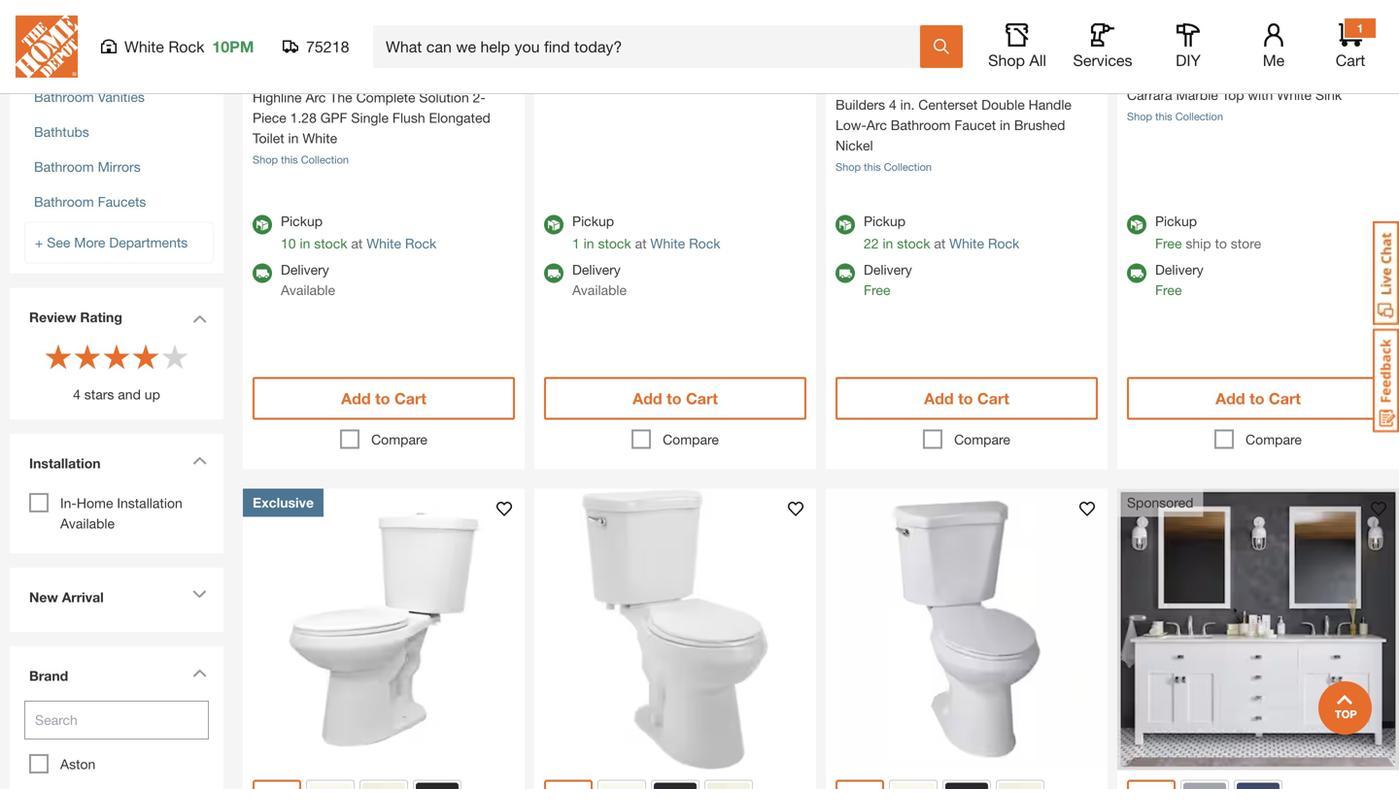Task type: locate. For each thing, give the bounding box(es) containing it.
at inside the pickup 1 in stock at white rock
[[635, 236, 647, 252]]

shop left all
[[988, 51, 1025, 69]]

rock inside pickup 10 in stock at white rock
[[405, 236, 437, 252]]

x for w
[[1224, 46, 1231, 62]]

2 compare from the left
[[663, 432, 719, 448]]

1 horizontal spatial shop this collection link
[[836, 161, 932, 173]]

available for pickup image down the toilet on the left of page
[[253, 215, 272, 235]]

add to cart button for 22 in stock
[[836, 377, 1098, 420]]

1 available for pickup image from the left
[[253, 215, 272, 235]]

white inside pickup 10 in stock at white rock
[[367, 236, 401, 252]]

bathroom inside happy 30 in. w x 18 in. d x 34 in. h bathroom vanity in gray with white carrara marble top with white sink shop this collection
[[1127, 67, 1187, 83]]

in. down bay
[[900, 97, 915, 113]]

add for 10 in stock
[[341, 390, 371, 408]]

0 horizontal spatial arc
[[306, 89, 326, 105]]

0 horizontal spatial delivery free
[[864, 262, 912, 298]]

x for in.
[[643, 29, 650, 45]]

1 caret icon image from the top
[[192, 315, 207, 323]]

10
[[281, 236, 296, 252]]

white rock link
[[367, 236, 437, 252], [650, 236, 720, 252], [949, 236, 1020, 252]]

0 horizontal spatial available shipping image
[[253, 264, 272, 283]]

white rock link for pickup 22 in stock at white rock
[[949, 236, 1020, 252]]

shop all button
[[986, 23, 1048, 70]]

2 horizontal spatial model#
[[1127, 20, 1163, 33]]

top
[[1222, 87, 1244, 103]]

2 horizontal spatial white rock link
[[949, 236, 1020, 252]]

add to cart button for 1 in stock
[[544, 377, 806, 420]]

0 horizontal spatial collection
[[301, 154, 349, 166]]

1 compare from the left
[[371, 432, 427, 448]]

available for pickup image down the nickel
[[836, 215, 855, 235]]

collection down gpf
[[301, 154, 349, 166]]

arc up 1.28
[[306, 89, 326, 105]]

shop this collection link for white
[[253, 154, 349, 166]]

delivery available down the pickup 1 in stock at white rock
[[572, 262, 627, 298]]

2 delivery free from the left
[[1155, 262, 1204, 298]]

0 horizontal spatial 4
[[73, 387, 81, 403]]

delivery for 22
[[864, 262, 912, 278]]

white inside pickup 22 in stock at white rock
[[949, 236, 984, 252]]

2 horizontal spatial at
[[934, 236, 946, 252]]

1 horizontal spatial (
[[916, 35, 919, 48]]

3 available for pickup image from the left
[[836, 215, 855, 235]]

bathroom for bathroom faucets
[[34, 194, 94, 210]]

pickup for free
[[1155, 213, 1197, 229]]

delivery for 10
[[281, 262, 329, 278]]

0 horizontal spatial available
[[60, 516, 115, 532]]

1 horizontal spatial collection
[[884, 161, 932, 173]]

3 caret icon image from the top
[[192, 591, 207, 600]]

1 add from the left
[[341, 390, 371, 408]]

model# left k-
[[253, 48, 288, 60]]

delivery down ship
[[1155, 262, 1204, 278]]

1 stock from the left
[[314, 236, 347, 252]]

this inside happy 30 in. w x 18 in. d x 34 in. h bathroom vanity in gray with white carrara marble top with white sink shop this collection
[[1155, 110, 1172, 123]]

1 inside the pickup 1 in stock at white rock
[[572, 236, 580, 252]]

aston
[[60, 757, 96, 773]]

3 at from the left
[[934, 236, 946, 252]]

shop
[[988, 51, 1025, 69], [1127, 110, 1152, 123], [253, 154, 278, 166], [836, 161, 861, 173]]

model# up happy
[[1127, 20, 1163, 33]]

to inside 'pickup free ship to store'
[[1215, 236, 1227, 252]]

free down 22
[[864, 282, 890, 298]]

0 horizontal spatial x
[[643, 29, 650, 45]]

delivery free down 22
[[864, 262, 912, 298]]

shop this collection link for in
[[1127, 110, 1223, 123]]

available down the pickup 1 in stock at white rock
[[572, 282, 627, 298]]

builders
[[836, 97, 885, 113]]

3 white rock link from the left
[[949, 236, 1020, 252]]

available for pickup image
[[253, 215, 272, 235], [544, 215, 564, 235], [836, 215, 855, 235], [1127, 215, 1147, 235]]

at for 10 in stock
[[351, 236, 363, 252]]

with
[[596, 49, 621, 65], [1278, 67, 1303, 83], [1248, 87, 1273, 103]]

0 horizontal spatial at
[[351, 236, 363, 252]]

2228
[[919, 35, 943, 48]]

1 horizontal spatial stock
[[598, 236, 631, 252]]

stock inside pickup 10 in stock at white rock
[[314, 236, 347, 252]]

marble
[[1176, 87, 1218, 103]]

installation up in-
[[29, 456, 101, 472]]

shop down the toilet on the left of page
[[253, 154, 278, 166]]

free down 'pickup free ship to store'
[[1155, 282, 1182, 298]]

white rock link for pickup 1 in stock at white rock
[[650, 236, 720, 252]]

1 delivery free from the left
[[864, 262, 912, 298]]

stock for 10 in stock
[[314, 236, 347, 252]]

w
[[1208, 46, 1221, 62]]

bathroom down centerset
[[891, 117, 951, 133]]

add to cart button for 10 in stock
[[253, 377, 515, 420]]

22
[[864, 236, 879, 252]]

1 horizontal spatial star symbol image
[[102, 343, 131, 372]]

0 horizontal spatial 1
[[572, 236, 580, 252]]

1 add to cart button from the left
[[253, 377, 515, 420]]

in inside pickup 10 in stock at white rock
[[300, 236, 310, 252]]

star symbol image
[[73, 343, 102, 372], [131, 343, 160, 372], [160, 343, 189, 372]]

model# k-78279-0
[[253, 48, 343, 60]]

happy
[[1127, 46, 1167, 62]]

available
[[281, 282, 335, 298], [572, 282, 627, 298], [60, 516, 115, 532]]

2 available for pickup image from the left
[[544, 215, 564, 235]]

complete
[[356, 89, 415, 105]]

1 white rock link from the left
[[367, 236, 437, 252]]

3 add to cart from the left
[[924, 390, 1009, 408]]

add
[[341, 390, 371, 408], [633, 390, 662, 408], [924, 390, 954, 408], [1216, 390, 1245, 408]]

x inside kohler elmbrook 60 in. x 30.25 in. soaking bathtub with left-hand drain in white
[[643, 29, 650, 45]]

model# for happy 30 in. w x 18 in. d x 34 in. h bathroom vanity in gray with white carrara marble top with white sink
[[1127, 20, 1163, 33]]

pickup inside the pickup 1 in stock at white rock
[[572, 213, 614, 229]]

4 available for pickup image from the left
[[1127, 215, 1147, 235]]

caret icon image for brand
[[192, 669, 207, 678]]

this down the nickel
[[864, 161, 881, 173]]

this for 2-
[[281, 154, 298, 166]]

1 available shipping image from the left
[[544, 264, 564, 283]]

pickup free ship to store
[[1155, 213, 1261, 252]]

1 add to cart from the left
[[341, 390, 426, 408]]

add to cart for 22 in stock
[[924, 390, 1009, 408]]

compare for pickup 22 in stock at white rock
[[954, 432, 1010, 448]]

new arrival
[[29, 590, 104, 606]]

3 compare from the left
[[954, 432, 1010, 448]]

in inside kohler elmbrook 60 in. x 30.25 in. soaking bathtub with left-hand drain in white
[[726, 49, 737, 65]]

1 horizontal spatial available shipping image
[[836, 264, 855, 283]]

glacier
[[836, 79, 882, 95]]

2 delivery from the left
[[572, 262, 621, 278]]

artemis 72 in. w x 22 in. d x 34 in. h double bath vanity in white with white quartz top with white sinks image
[[1117, 489, 1399, 771]]

bath link
[[29, 12, 204, 33]]

1 vertical spatial arc
[[867, 117, 887, 133]]

1 horizontal spatial delivery available
[[572, 262, 627, 298]]

star symbol image up 4 stars and up
[[102, 343, 131, 372]]

available for 10
[[281, 282, 335, 298]]

2 pickup from the left
[[572, 213, 614, 229]]

caret icon image
[[192, 315, 207, 323], [192, 457, 207, 465], [192, 591, 207, 600], [192, 669, 207, 678]]

available for pickup image left the pickup 1 in stock at white rock
[[544, 215, 564, 235]]

pickup 22 in stock at white rock
[[864, 213, 1020, 252]]

cart
[[1336, 51, 1365, 69], [394, 390, 426, 408], [686, 390, 718, 408], [977, 390, 1009, 408], [1269, 390, 1301, 408]]

( for 8335
[[333, 28, 336, 41]]

2 at from the left
[[635, 236, 647, 252]]

4
[[889, 97, 897, 113], [73, 387, 81, 403]]

1 at from the left
[[351, 236, 363, 252]]

carrara
[[1127, 87, 1172, 103]]

1 delivery from the left
[[281, 262, 329, 278]]

single
[[351, 110, 389, 126]]

diy
[[1176, 51, 1201, 69]]

bathroom up bathtubs
[[34, 89, 94, 105]]

3 add to cart button from the left
[[836, 377, 1098, 420]]

2 caret icon image from the top
[[192, 457, 207, 465]]

pickup for 1
[[572, 213, 614, 229]]

model# evvn30-30x18gr
[[1127, 20, 1255, 33]]

0 horizontal spatial white rock link
[[367, 236, 437, 252]]

10pm
[[212, 37, 254, 56]]

1 horizontal spatial x
[[1224, 46, 1231, 62]]

left-
[[625, 49, 654, 65]]

0 horizontal spatial this
[[281, 154, 298, 166]]

arc inside highline arc the complete solution 2- piece 1.28 gpf single flush elongated toilet in white shop this collection
[[306, 89, 326, 105]]

bathroom vanities
[[34, 89, 145, 105]]

this for centerset
[[864, 161, 881, 173]]

3 pickup from the left
[[864, 213, 906, 229]]

caret icon image inside new arrival link
[[192, 591, 207, 600]]

available shipping image
[[544, 264, 564, 283], [1127, 264, 1147, 283]]

x right w in the right of the page
[[1224, 46, 1231, 62]]

in inside happy 30 in. w x 18 in. d x 34 in. h bathroom vanity in gray with white carrara marble top with white sink shop this collection
[[1231, 67, 1242, 83]]

0 vertical spatial 1
[[1357, 21, 1364, 35]]

1 horizontal spatial available
[[281, 282, 335, 298]]

pickup
[[281, 213, 323, 229], [572, 213, 614, 229], [864, 213, 906, 229], [1155, 213, 1197, 229]]

0 horizontal spatial star symbol image
[[44, 343, 73, 372]]

delivery available for 1
[[572, 262, 627, 298]]

drain
[[690, 49, 722, 65]]

arc
[[306, 89, 326, 105], [867, 117, 887, 133]]

this inside highline arc the complete solution 2- piece 1.28 gpf single flush elongated toilet in white shop this collection
[[281, 154, 298, 166]]

2 vertical spatial with
[[1248, 87, 1273, 103]]

0 horizontal spatial delivery available
[[281, 262, 335, 298]]

2 horizontal spatial available
[[572, 282, 627, 298]]

sink
[[1316, 87, 1342, 103]]

add to cart for 10 in stock
[[341, 390, 426, 408]]

this inside glacier bay builders 4 in. centerset double handle low-arc bathroom faucet in brushed nickel shop this collection
[[864, 161, 881, 173]]

+
[[35, 235, 43, 251]]

2 stock from the left
[[598, 236, 631, 252]]

installation down installation link
[[117, 496, 182, 512]]

this down carrara
[[1155, 110, 1172, 123]]

delivery down 22
[[864, 262, 912, 278]]

1 horizontal spatial arc
[[867, 117, 887, 133]]

vanity
[[1191, 67, 1227, 83]]

cart for pickup 1 in stock at white rock
[[686, 390, 718, 408]]

bathroom down bathtubs
[[34, 159, 94, 175]]

collection up pickup 22 in stock at white rock
[[884, 161, 932, 173]]

0 horizontal spatial available shipping image
[[544, 264, 564, 283]]

compare for pickup 1 in stock at white rock
[[663, 432, 719, 448]]

1 horizontal spatial white rock link
[[650, 236, 720, 252]]

pickup inside 'pickup free ship to store'
[[1155, 213, 1197, 229]]

to for pickup 22 in stock at white rock
[[958, 390, 973, 408]]

h
[[1333, 46, 1343, 62]]

diy button
[[1157, 23, 1219, 70]]

4 add to cart button from the left
[[1127, 377, 1389, 420]]

free
[[1155, 236, 1182, 252], [864, 282, 890, 298], [1155, 282, 1182, 298]]

stock inside pickup 22 in stock at white rock
[[897, 236, 930, 252]]

with down gray at the right top
[[1248, 87, 1273, 103]]

collection for centerset
[[884, 161, 932, 173]]

2 delivery available from the left
[[572, 262, 627, 298]]

shop this collection link down marble
[[1127, 110, 1223, 123]]

0 vertical spatial arc
[[306, 89, 326, 105]]

1 horizontal spatial available shipping image
[[1127, 264, 1147, 283]]

model# for highline arc the complete solution 2- piece 1.28 gpf single flush elongated toilet in white
[[253, 48, 288, 60]]

2-piece 1.28 gpf high efficiency single flush round toilet in white, seat included image
[[534, 489, 816, 771]]

available for pickup image for 22 in stock
[[836, 215, 855, 235]]

0 horizontal spatial installation
[[29, 456, 101, 472]]

2 white rock link from the left
[[650, 236, 720, 252]]

this
[[1155, 110, 1172, 123], [281, 154, 298, 166], [864, 161, 881, 173]]

collection down marble
[[1175, 110, 1223, 123]]

at for 22 in stock
[[934, 236, 946, 252]]

white rock link for pickup 10 in stock at white rock
[[367, 236, 437, 252]]

nickel
[[836, 137, 873, 154]]

0 horizontal spatial (
[[333, 28, 336, 41]]

see
[[47, 235, 70, 251]]

2 add from the left
[[633, 390, 662, 408]]

pickup for 10
[[281, 213, 323, 229]]

available shipping image for free
[[1127, 264, 1147, 283]]

cart for pickup 10 in stock at white rock
[[394, 390, 426, 408]]

model# hd67091w-6b04
[[836, 55, 959, 68]]

4 down bay
[[889, 97, 897, 113]]

highline arc the complete solution 2- piece 1.28 gpf single flush elongated toilet in white shop this collection
[[253, 89, 490, 166]]

mirrors
[[98, 159, 141, 175]]

compare
[[371, 432, 427, 448], [663, 432, 719, 448], [954, 432, 1010, 448], [1246, 432, 1302, 448]]

add to cart
[[341, 390, 426, 408], [633, 390, 718, 408], [924, 390, 1009, 408], [1216, 390, 1301, 408]]

at inside pickup 22 in stock at white rock
[[934, 236, 946, 252]]

pickup inside pickup 22 in stock at white rock
[[864, 213, 906, 229]]

free left ship
[[1155, 236, 1182, 252]]

model# up glacier
[[836, 55, 871, 68]]

aston link
[[60, 757, 96, 773]]

shop this collection link down the toilet on the left of page
[[253, 154, 349, 166]]

1 star symbol image from the left
[[44, 343, 73, 372]]

2 horizontal spatial stock
[[897, 236, 930, 252]]

bathroom up see
[[34, 194, 94, 210]]

shop inside glacier bay builders 4 in. centerset double handle low-arc bathroom faucet in brushed nickel shop this collection
[[836, 161, 861, 173]]

2-piece 1.1 gpf/1.6 gpf high efficiency dual flush complete elongated toilet in white, seat included image
[[243, 489, 525, 771]]

this down the toilet on the left of page
[[281, 154, 298, 166]]

0 horizontal spatial stock
[[314, 236, 347, 252]]

in. inside glacier bay builders 4 in. centerset double handle low-arc bathroom faucet in brushed nickel shop this collection
[[900, 97, 915, 113]]

arc down "builders"
[[867, 117, 887, 133]]

x right 'd'
[[1286, 46, 1293, 62]]

4 add from the left
[[1216, 390, 1245, 408]]

rock inside pickup 22 in stock at white rock
[[988, 236, 1020, 252]]

kohler
[[544, 11, 601, 27]]

1 vertical spatial installation
[[117, 496, 182, 512]]

0 horizontal spatial shop this collection link
[[253, 154, 349, 166]]

available shipping image for free
[[836, 264, 855, 283]]

1 inside cart 1
[[1357, 21, 1364, 35]]

shop down the nickel
[[836, 161, 861, 173]]

bathtub
[[544, 49, 593, 65]]

available down 10
[[281, 282, 335, 298]]

3 delivery from the left
[[864, 262, 912, 278]]

star symbol image
[[44, 343, 73, 372], [102, 343, 131, 372]]

delivery down the pickup 1 in stock at white rock
[[572, 262, 621, 278]]

1 delivery available from the left
[[281, 262, 335, 298]]

3 stock from the left
[[897, 236, 930, 252]]

stock inside the pickup 1 in stock at white rock
[[598, 236, 631, 252]]

rock inside the pickup 1 in stock at white rock
[[689, 236, 720, 252]]

in-home installation available
[[60, 496, 182, 532]]

at inside pickup 10 in stock at white rock
[[351, 236, 363, 252]]

shop inside highline arc the complete solution 2- piece 1.28 gpf single flush elongated toilet in white shop this collection
[[253, 154, 278, 166]]

8335
[[336, 28, 360, 41]]

caret icon image inside installation link
[[192, 457, 207, 465]]

at
[[351, 236, 363, 252], [635, 236, 647, 252], [934, 236, 946, 252]]

(
[[333, 28, 336, 41], [916, 35, 919, 48]]

4 pickup from the left
[[1155, 213, 1197, 229]]

compare for pickup 10 in stock at white rock
[[371, 432, 427, 448]]

shop this collection link down the nickel
[[836, 161, 932, 173]]

caret icon image inside brand link
[[192, 669, 207, 678]]

add for 1 in stock
[[633, 390, 662, 408]]

brushed
[[1014, 117, 1065, 133]]

white inside the pickup 1 in stock at white rock
[[650, 236, 685, 252]]

4 delivery from the left
[[1155, 262, 1204, 278]]

delivery available for 10
[[281, 262, 335, 298]]

4 caret icon image from the top
[[192, 669, 207, 678]]

rating
[[80, 309, 122, 326]]

2 add to cart button from the left
[[544, 377, 806, 420]]

evvn30-
[[1166, 20, 1209, 33]]

white inside highline arc the complete solution 2- piece 1.28 gpf single flush elongated toilet in white shop this collection
[[303, 130, 337, 146]]

1 horizontal spatial at
[[635, 236, 647, 252]]

stock for 1 in stock
[[598, 236, 631, 252]]

shop down carrara
[[1127, 110, 1152, 123]]

2 available shipping image from the left
[[1127, 264, 1147, 283]]

4 left stars
[[73, 387, 81, 403]]

shop this collection link
[[1127, 110, 1223, 123], [253, 154, 349, 166], [836, 161, 932, 173]]

1 horizontal spatial installation
[[117, 496, 182, 512]]

available down home
[[60, 516, 115, 532]]

live chat image
[[1373, 222, 1399, 326]]

1 horizontal spatial delivery free
[[1155, 262, 1204, 298]]

2 horizontal spatial this
[[1155, 110, 1172, 123]]

x up left-
[[643, 29, 650, 45]]

star symbol image down review
[[44, 343, 73, 372]]

1 horizontal spatial 4
[[889, 97, 897, 113]]

available inside in-home installation available
[[60, 516, 115, 532]]

in. left w in the right of the page
[[1190, 46, 1204, 62]]

delivery available down 10
[[281, 262, 335, 298]]

stock for 22 in stock
[[897, 236, 930, 252]]

1 for pickup
[[572, 236, 580, 252]]

bathroom up carrara
[[1127, 67, 1187, 83]]

2 horizontal spatial shop this collection link
[[1127, 110, 1223, 123]]

0 horizontal spatial with
[[596, 49, 621, 65]]

to
[[1215, 236, 1227, 252], [375, 390, 390, 408], [667, 390, 682, 408], [958, 390, 973, 408], [1250, 390, 1265, 408]]

1 horizontal spatial this
[[864, 161, 881, 173]]

1 pickup from the left
[[281, 213, 323, 229]]

collection inside glacier bay builders 4 in. centerset double handle low-arc bathroom faucet in brushed nickel shop this collection
[[884, 161, 932, 173]]

with down 34
[[1278, 67, 1303, 83]]

new
[[29, 590, 58, 606]]

2 add to cart from the left
[[633, 390, 718, 408]]

available shipping image for available
[[253, 264, 272, 283]]

delivery down 10
[[281, 262, 329, 278]]

1 vertical spatial 1
[[572, 236, 580, 252]]

collection inside highline arc the complete solution 2- piece 1.28 gpf single flush elongated toilet in white shop this collection
[[301, 154, 349, 166]]

0 vertical spatial 4
[[889, 97, 897, 113]]

installation inside in-home installation available
[[117, 496, 182, 512]]

delivery free down ship
[[1155, 262, 1204, 298]]

with down 60
[[596, 49, 621, 65]]

1 available shipping image from the left
[[253, 264, 272, 283]]

2 available shipping image from the left
[[836, 264, 855, 283]]

1 vertical spatial with
[[1278, 67, 1303, 83]]

available for pickup image left 'pickup free ship to store'
[[1127, 215, 1147, 235]]

glacier bay builders 4 in. centerset double handle low-arc bathroom faucet in brushed nickel shop this collection
[[836, 79, 1072, 173]]

1 horizontal spatial 1
[[1357, 21, 1364, 35]]

2 horizontal spatial collection
[[1175, 110, 1223, 123]]

3 add from the left
[[924, 390, 954, 408]]

0 vertical spatial with
[[596, 49, 621, 65]]

34
[[1296, 46, 1312, 62]]

review rating link
[[29, 308, 155, 328]]

centerset
[[919, 97, 978, 113]]

pickup inside pickup 10 in stock at white rock
[[281, 213, 323, 229]]

1 for cart
[[1357, 21, 1364, 35]]

available shipping image
[[253, 264, 272, 283], [836, 264, 855, 283]]

0 horizontal spatial model#
[[253, 48, 288, 60]]

and
[[118, 387, 141, 403]]



Task type: vqa. For each thing, say whether or not it's contained in the screenshot.
left Available for pickup image
yes



Task type: describe. For each thing, give the bounding box(es) containing it.
in. left h
[[1315, 46, 1330, 62]]

pickup 10 in stock at white rock
[[281, 213, 437, 252]]

caret icon image for installation
[[192, 457, 207, 465]]

rock for pickup 1 in stock at white rock
[[689, 236, 720, 252]]

delivery for 1
[[572, 262, 621, 278]]

free for pickup free ship to store
[[1155, 282, 1182, 298]]

2-piece 1.28 gpf high efficiency single flush elongated toilet in white, seat included image
[[826, 489, 1108, 771]]

2 star symbol image from the left
[[102, 343, 131, 372]]

me
[[1263, 51, 1285, 69]]

me button
[[1243, 23, 1305, 70]]

rock for pickup 10 in stock at white rock
[[405, 236, 437, 252]]

bathroom faucets
[[34, 194, 146, 210]]

1 vertical spatial 4
[[73, 387, 81, 403]]

Search text field
[[24, 702, 209, 740]]

showers
[[34, 54, 87, 70]]

2 horizontal spatial with
[[1278, 67, 1303, 83]]

bathtubs
[[34, 124, 89, 140]]

the
[[330, 89, 352, 105]]

in inside the pickup 1 in stock at white rock
[[584, 236, 594, 252]]

kohler elmbrook 60 in. x 30.25 in. soaking bathtub with left-hand drain in white
[[544, 11, 775, 65]]

k-
[[291, 48, 303, 60]]

in. left 'd'
[[1254, 46, 1268, 62]]

the home depot logo image
[[16, 16, 78, 78]]

4 inside glacier bay builders 4 in. centerset double handle low-arc bathroom faucet in brushed nickel shop this collection
[[889, 97, 897, 113]]

0
[[337, 48, 343, 60]]

free inside 'pickup free ship to store'
[[1155, 236, 1182, 252]]

in-home installation available link
[[60, 496, 182, 532]]

new arrival link
[[19, 578, 214, 623]]

)
[[943, 35, 945, 48]]

rock for pickup 22 in stock at white rock
[[988, 236, 1020, 252]]

( 8335
[[333, 28, 360, 41]]

60
[[606, 29, 621, 45]]

elmbrook
[[544, 29, 602, 45]]

shop inside button
[[988, 51, 1025, 69]]

shop inside happy 30 in. w x 18 in. d x 34 in. h bathroom vanity in gray with white carrara marble top with white sink shop this collection
[[1127, 110, 1152, 123]]

bathroom faucets link
[[34, 194, 146, 210]]

30x18gr
[[1209, 20, 1255, 33]]

in. right 60
[[625, 29, 639, 45]]

arrival
[[62, 590, 104, 606]]

bath
[[34, 14, 64, 30]]

solution
[[419, 89, 469, 105]]

store
[[1231, 236, 1261, 252]]

hd67091w-
[[874, 55, 933, 68]]

departments
[[109, 235, 188, 251]]

happy 30 in. w x 18 in. d x 34 in. h bathroom vanity in gray with white carrara marble top with white sink shop this collection
[[1127, 46, 1343, 123]]

faucets
[[98, 194, 146, 210]]

low-
[[836, 117, 867, 133]]

30
[[1171, 46, 1186, 62]]

more
[[74, 235, 105, 251]]

elongated
[[429, 110, 490, 126]]

available for pickup image for 10 in stock
[[253, 215, 272, 235]]

flush
[[392, 110, 425, 126]]

white inside kohler elmbrook 60 in. x 30.25 in. soaking bathtub with left-hand drain in white
[[740, 49, 775, 65]]

What can we help you find today? search field
[[386, 26, 919, 67]]

+ see more departments link
[[24, 222, 214, 264]]

collection for 2-
[[301, 154, 349, 166]]

sponsored
[[1127, 495, 1194, 511]]

showers link
[[34, 54, 87, 70]]

6b04
[[933, 55, 959, 68]]

0 vertical spatial installation
[[29, 456, 101, 472]]

bay
[[885, 79, 910, 95]]

in inside pickup 22 in stock at white rock
[[883, 236, 893, 252]]

caret icon image for new arrival
[[192, 591, 207, 600]]

available for pickup image for 1 in stock
[[544, 215, 564, 235]]

installation link
[[19, 444, 214, 489]]

75218 button
[[283, 37, 350, 56]]

feedback link image
[[1373, 328, 1399, 433]]

in. up drain
[[692, 29, 706, 45]]

delivery for free
[[1155, 262, 1204, 278]]

2 star symbol image from the left
[[131, 343, 160, 372]]

3 star symbol image from the left
[[160, 343, 189, 372]]

30.25
[[654, 29, 688, 45]]

gpf
[[320, 110, 347, 126]]

arc inside glacier bay builders 4 in. centerset double handle low-arc bathroom faucet in brushed nickel shop this collection
[[867, 117, 887, 133]]

bathroom mirrors link
[[34, 159, 141, 175]]

shop all
[[988, 51, 1046, 69]]

1.28
[[290, 110, 317, 126]]

vanities
[[98, 89, 145, 105]]

pickup for 22
[[864, 213, 906, 229]]

1 horizontal spatial with
[[1248, 87, 1273, 103]]

bathroom for bathroom mirrors
[[34, 159, 94, 175]]

2 horizontal spatial x
[[1286, 46, 1293, 62]]

happy 30 in. w x 18 in. d x 34 in. h bathroom vanity in gray with white carrara marble top with white sink link
[[1127, 44, 1389, 105]]

cart for pickup 22 in stock at white rock
[[977, 390, 1009, 408]]

4 compare from the left
[[1246, 432, 1302, 448]]

delivery free for in
[[864, 262, 912, 298]]

services
[[1073, 51, 1132, 69]]

add for 22 in stock
[[924, 390, 954, 408]]

1 horizontal spatial model#
[[836, 55, 871, 68]]

free for pickup 22 in stock at white rock
[[864, 282, 890, 298]]

available for pickup image for free
[[1127, 215, 1147, 235]]

in inside highline arc the complete solution 2- piece 1.28 gpf single flush elongated toilet in white shop this collection
[[288, 130, 299, 146]]

handle
[[1029, 97, 1072, 113]]

up
[[145, 387, 160, 403]]

double
[[981, 97, 1025, 113]]

brand
[[29, 669, 68, 685]]

add to cart for 1 in stock
[[633, 390, 718, 408]]

gray
[[1246, 67, 1275, 83]]

brand link
[[19, 657, 214, 702]]

4 stars and up
[[73, 387, 160, 403]]

to for pickup 1 in stock at white rock
[[667, 390, 682, 408]]

hand
[[654, 49, 686, 65]]

home
[[77, 496, 113, 512]]

stars
[[84, 387, 114, 403]]

services button
[[1072, 23, 1134, 70]]

with inside kohler elmbrook 60 in. x 30.25 in. soaking bathtub with left-hand drain in white
[[596, 49, 621, 65]]

in inside glacier bay builders 4 in. centerset double handle low-arc bathroom faucet in brushed nickel shop this collection
[[1000, 117, 1010, 133]]

cart 1
[[1336, 21, 1365, 69]]

piece
[[253, 110, 286, 126]]

review rating
[[29, 309, 122, 326]]

highline arc the complete solution 2- piece 1.28 gpf single flush elongated toilet in white link
[[253, 72, 515, 149]]

collection inside happy 30 in. w x 18 in. d x 34 in. h bathroom vanity in gray with white carrara marble top with white sink shop this collection
[[1175, 110, 1223, 123]]

bathtubs link
[[34, 124, 89, 140]]

d
[[1272, 46, 1282, 62]]

all
[[1029, 51, 1046, 69]]

shop this collection link for nickel
[[836, 161, 932, 173]]

delivery free for ship
[[1155, 262, 1204, 298]]

review
[[29, 309, 76, 326]]

available for 1
[[572, 282, 627, 298]]

bathroom inside glacier bay builders 4 in. centerset double handle low-arc bathroom faucet in brushed nickel shop this collection
[[891, 117, 951, 133]]

( 2228 )
[[916, 35, 945, 48]]

bathroom for bathroom vanities
[[34, 89, 94, 105]]

1 star symbol image from the left
[[73, 343, 102, 372]]

ship
[[1186, 236, 1211, 252]]

4 add to cart from the left
[[1216, 390, 1301, 408]]

bathroom vanities link
[[34, 89, 145, 105]]

at for 1 in stock
[[635, 236, 647, 252]]

soaking
[[710, 29, 759, 45]]

to for pickup 10 in stock at white rock
[[375, 390, 390, 408]]

18
[[1235, 46, 1250, 62]]

available shipping image for available
[[544, 264, 564, 283]]

2-
[[473, 89, 486, 105]]

( for 2228
[[916, 35, 919, 48]]

pickup 1 in stock at white rock
[[572, 213, 720, 252]]



